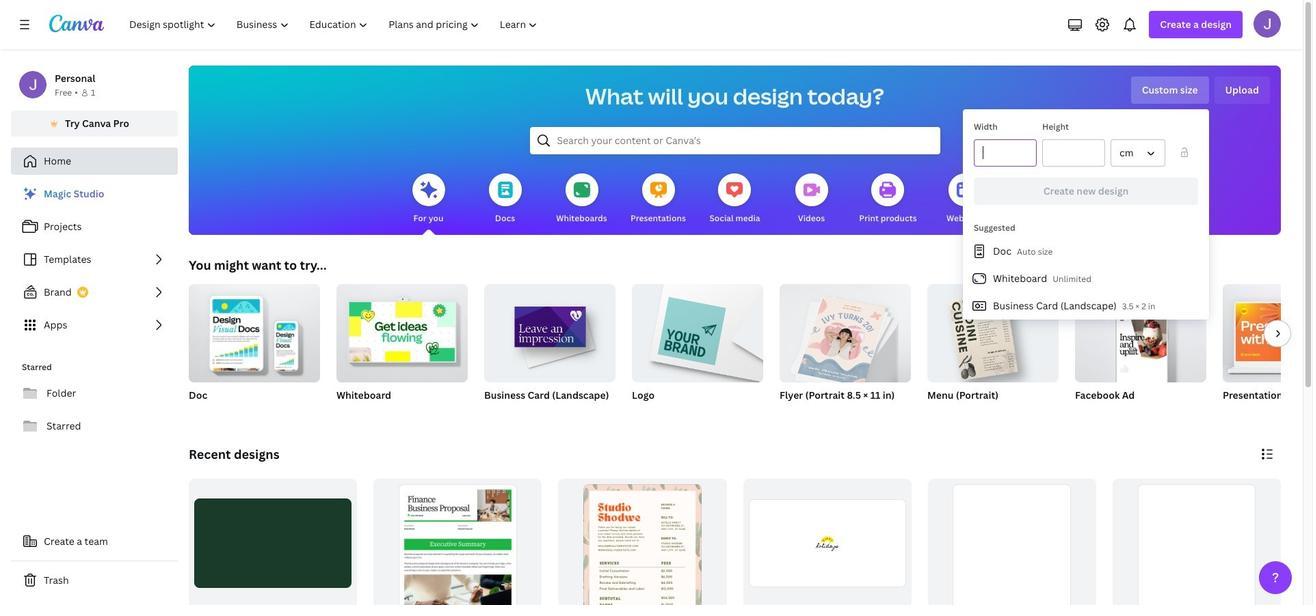 Task type: describe. For each thing, give the bounding box(es) containing it.
1 horizontal spatial list
[[963, 238, 1209, 320]]

top level navigation element
[[120, 11, 550, 38]]

Search search field
[[557, 128, 913, 154]]

0 horizontal spatial list
[[11, 181, 178, 339]]



Task type: locate. For each thing, give the bounding box(es) containing it.
jacob simon image
[[1254, 10, 1281, 38]]

list
[[11, 181, 178, 339], [963, 238, 1209, 320]]

Units: cm button
[[1111, 140, 1165, 167]]

None number field
[[983, 140, 1028, 166], [1051, 140, 1096, 166], [983, 140, 1028, 166], [1051, 140, 1096, 166]]

group
[[337, 279, 468, 420], [337, 279, 468, 383], [484, 279, 616, 420], [484, 279, 616, 383], [632, 279, 763, 420], [632, 279, 763, 383], [780, 279, 911, 420], [780, 279, 911, 387], [189, 285, 320, 420], [927, 285, 1059, 420], [927, 285, 1059, 383], [1075, 285, 1206, 420], [1075, 285, 1206, 383], [1223, 285, 1313, 420], [1223, 285, 1313, 383], [374, 479, 542, 606], [558, 479, 727, 606], [743, 479, 911, 606], [928, 479, 1096, 606], [1113, 479, 1281, 606]]

None search field
[[530, 127, 940, 155]]



Task type: vqa. For each thing, say whether or not it's contained in the screenshot.
Try
no



